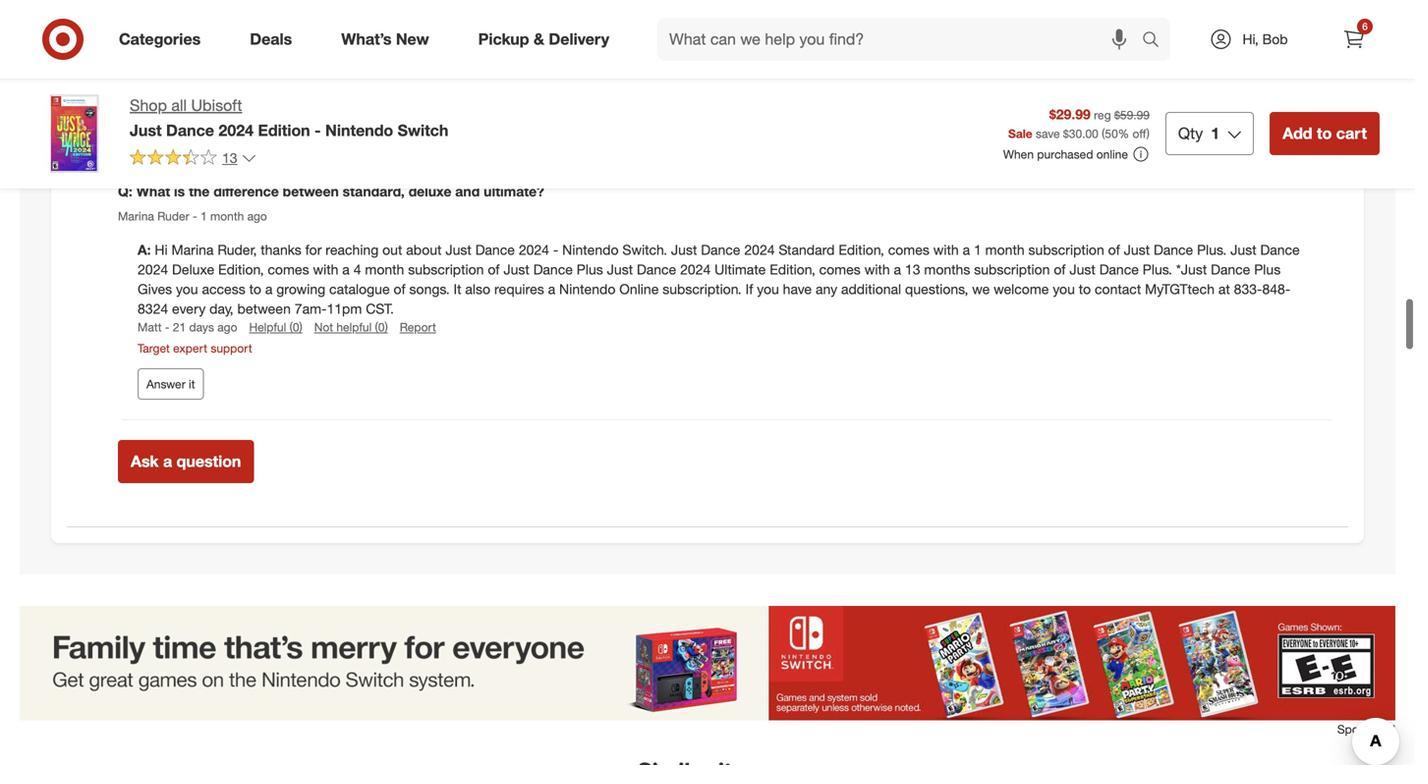 Task type: locate. For each thing, give the bounding box(es) containing it.
expert
[[173, 341, 208, 356]]

answer
[[147, 120, 186, 134], [147, 377, 186, 392]]

answer it for first answer it button from the top of the page
[[147, 120, 195, 134]]

2024 up subscription. at the top of the page
[[681, 261, 711, 278]]

report
[[400, 320, 436, 335]]

reaching up deals
[[274, 4, 327, 21]]

cst. down digital-
[[209, 43, 237, 60]]

matt - 21 days ago
[[138, 320, 237, 335]]

848-
[[1125, 23, 1153, 41], [1263, 281, 1291, 298]]

1 vertical spatial we
[[973, 281, 990, 298]]

be
[[964, 4, 980, 21]]

a left digital
[[815, 4, 823, 21]]

mytgttech inside hi marina ruder, thanks for reaching out about just dance 2024 - nintendo switch.     just dance 2024 standard edition, comes with a 1 month subscription of just dance plus.  just dance 2024 deluxe edition, comes with a 4 month subscription of just dance plus  just dance 2024 ultimate edition, comes with a 13 months subscription of just dance plus.  *just dance plus gives you access to a growing catalogue of songs. it also requires a nintendo online subscription.    if you have any additional questions, we welcome you to contact mytgttech at 833-848- 8324 every day, between 7am-11pm cst.
[[1146, 281, 1215, 298]]

0 vertical spatial mytgttech
[[1007, 23, 1077, 41]]

between
[[1253, 23, 1306, 41], [283, 183, 339, 200], [237, 301, 291, 318]]

question
[[177, 452, 241, 471]]

out inside hi marina ruder, thanks for reaching out about just dance 2024 - nintendo switch.     just dance 2024 standard edition, comes with a 1 month subscription of just dance plus.  just dance 2024 deluxe edition, comes with a 4 month subscription of just dance plus  just dance 2024 ultimate edition, comes with a 13 months subscription of just dance plus.  *just dance plus gives you access to a growing catalogue of songs. it also requires a nintendo online subscription.    if you have any additional questions, we welcome you to contact mytgttech at 833-848- 8324 every day, between 7am-11pm cst.
[[383, 242, 403, 259]]

0 horizontal spatial out
[[331, 4, 351, 21]]

1 horizontal spatial at
[[1219, 281, 1231, 298]]

2024 up the ultimate
[[745, 242, 775, 259]]

1 answer it from the top
[[147, 120, 195, 134]]

every down the
[[1187, 23, 1221, 41]]

2024 down "ubisoft"
[[219, 121, 254, 140]]

1 vertical spatial answer it
[[147, 377, 195, 392]]

with left 'months'
[[865, 261, 890, 278]]

support right staff
[[199, 84, 241, 98]]

subscription up it
[[408, 261, 484, 278]]

days
[[189, 320, 214, 335]]

hi down 'ruder'
[[155, 242, 168, 259]]

plus. left *just
[[1143, 261, 1173, 278]]

on
[[1051, 4, 1067, 21]]

0 horizontal spatial plus
[[577, 261, 603, 278]]

report button
[[400, 319, 436, 336]]

1 target from the top
[[138, 84, 170, 98]]

answer it down all
[[147, 120, 195, 134]]

contact
[[957, 23, 1003, 41], [1095, 281, 1142, 298]]

0 horizontal spatial contact
[[957, 23, 1003, 41]]

2 answer from the top
[[147, 377, 186, 392]]

purchased
[[1038, 147, 1094, 162]]

0 horizontal spatial (0)
[[290, 320, 303, 335]]

1 plus from the left
[[577, 261, 603, 278]]

edition, right the standard
[[839, 242, 885, 259]]

if inside the 'hi bboy, thanks for reaching out about just dance 2024 - nintendo switch.     just dance 2024 will come has a digital code that must be redeemed on the nintendo store. the franchise has gone to digital-only for the nintendo switch editions since just dance 2023.    if you have any additional questions, we welcome you to contact mytgttech at 833-848-8324 every day, between 7am-11pm cst.'
[[608, 23, 615, 41]]

ultimate
[[715, 261, 766, 278]]

1 horizontal spatial switch.
[[623, 242, 668, 259]]

7am- inside hi marina ruder, thanks for reaching out about just dance 2024 - nintendo switch.     just dance 2024 standard edition, comes with a 1 month subscription of just dance plus.  just dance 2024 deluxe edition, comes with a 4 month subscription of just dance plus  just dance 2024 ultimate edition, comes with a 13 months subscription of just dance plus.  *just dance plus gives you access to a growing catalogue of songs. it also requires a nintendo online subscription.    if you have any additional questions, we welcome you to contact mytgttech at 833-848- 8324 every day, between 7am-11pm cst.
[[295, 301, 327, 318]]

2 vertical spatial the
[[189, 183, 210, 200]]

11pm down digital-
[[170, 43, 205, 60]]

if inside hi marina ruder, thanks for reaching out about just dance 2024 - nintendo switch.     just dance 2024 standard edition, comes with a 1 month subscription of just dance plus.  just dance 2024 deluxe edition, comes with a 4 month subscription of just dance plus  just dance 2024 ultimate edition, comes with a 13 months subscription of just dance plus.  *just dance plus gives you access to a growing catalogue of songs. it also requires a nintendo online subscription.    if you have any additional questions, we welcome you to contact mytgttech at 833-848- 8324 every day, between 7am-11pm cst.
[[746, 281, 754, 298]]

deluxe
[[409, 183, 452, 200]]

1 horizontal spatial mytgttech
[[1146, 281, 1215, 298]]

have right "2023."
[[645, 23, 674, 41]]

with left 4
[[313, 261, 339, 278]]

1 horizontal spatial any
[[816, 281, 838, 298]]

1 horizontal spatial cst.
[[366, 301, 394, 318]]

month
[[210, 209, 244, 224], [986, 242, 1025, 259], [365, 261, 404, 278]]

13 up difference
[[222, 149, 238, 167]]

has up bob
[[1279, 4, 1301, 21]]

between inside q: what is the difference between standard, deluxe and ultimate? marina ruder - 1 month ago
[[283, 183, 339, 200]]

edition, down the standard
[[770, 261, 816, 278]]

advertisement region
[[20, 607, 1396, 722]]

between left standard, on the top left of the page
[[283, 183, 339, 200]]

between inside hi marina ruder, thanks for reaching out about just dance 2024 - nintendo switch.     just dance 2024 standard edition, comes with a 1 month subscription of just dance plus.  just dance 2024 deluxe edition, comes with a 4 month subscription of just dance plus  just dance 2024 ultimate edition, comes with a 13 months subscription of just dance plus.  *just dance plus gives you access to a growing catalogue of songs. it also requires a nintendo online subscription.    if you have any additional questions, we welcome you to contact mytgttech at 833-848- 8324 every day, between 7am-11pm cst.
[[237, 301, 291, 318]]

1 vertical spatial every
[[172, 301, 206, 318]]

access
[[202, 281, 246, 298]]

- inside the 'hi bboy, thanks for reaching out about just dance 2024 - nintendo switch.     just dance 2024 will come has a digital code that must be redeemed on the nintendo store. the franchise has gone to digital-only for the nintendo switch editions since just dance 2023.    if you have any additional questions, we welcome you to contact mytgttech at 833-848-8324 every day, between 7am-11pm cst.'
[[502, 4, 507, 21]]

(0) right helpful
[[375, 320, 388, 335]]

11pm up not helpful  (0)
[[327, 301, 362, 318]]

0 horizontal spatial comes
[[268, 261, 309, 278]]

2 answer it from the top
[[147, 377, 195, 392]]

support
[[199, 84, 241, 98], [211, 341, 252, 356]]

reaching inside the 'hi bboy, thanks for reaching out about just dance 2024 - nintendo switch.     just dance 2024 will come has a digital code that must be redeemed on the nintendo store. the franchise has gone to digital-only for the nintendo switch editions since just dance 2023.    if you have any additional questions, we welcome you to contact mytgttech at 833-848-8324 every day, between 7am-11pm cst.'
[[274, 4, 327, 21]]

0 vertical spatial about
[[355, 4, 391, 21]]

2023.
[[569, 23, 604, 41]]

0 vertical spatial month
[[210, 209, 244, 224]]

the right only
[[280, 23, 300, 41]]

2 horizontal spatial the
[[1070, 4, 1090, 21]]

cart
[[1337, 124, 1368, 143]]

answer it
[[147, 120, 195, 134], [147, 377, 195, 392]]

answer down expert
[[147, 377, 186, 392]]

just
[[394, 4, 420, 21], [620, 4, 646, 21], [496, 23, 522, 41], [130, 121, 162, 140], [446, 242, 472, 259], [671, 242, 697, 259], [1124, 242, 1151, 259], [1231, 242, 1257, 259], [504, 261, 530, 278], [607, 261, 633, 278], [1070, 261, 1096, 278]]

will
[[728, 4, 747, 21]]

month down 'when'
[[986, 242, 1025, 259]]

contact inside hi marina ruder, thanks for reaching out about just dance 2024 - nintendo switch.     just dance 2024 standard edition, comes with a 1 month subscription of just dance plus.  just dance 2024 deluxe edition, comes with a 4 month subscription of just dance plus  just dance 2024 ultimate edition, comes with a 13 months subscription of just dance plus.  *just dance plus gives you access to a growing catalogue of songs. it also requires a nintendo online subscription.    if you have any additional questions, we welcome you to contact mytgttech at 833-848- 8324 every day, between 7am-11pm cst.
[[1095, 281, 1142, 298]]

questions,
[[767, 23, 830, 41], [906, 281, 969, 298]]

thanks right ruder,
[[261, 242, 302, 259]]

it for first answer it button from the top of the page
[[189, 120, 195, 134]]

0 horizontal spatial welcome
[[856, 23, 911, 41]]

7am- down growing
[[295, 301, 327, 318]]

1 horizontal spatial 833-
[[1235, 281, 1263, 298]]

1 horizontal spatial about
[[406, 242, 442, 259]]

0 vertical spatial ago
[[247, 209, 267, 224]]

833- inside hi marina ruder, thanks for reaching out about just dance 2024 - nintendo switch.     just dance 2024 standard edition, comes with a 1 month subscription of just dance plus.  just dance 2024 deluxe edition, comes with a 4 month subscription of just dance plus  just dance 2024 ultimate edition, comes with a 13 months subscription of just dance plus.  *just dance plus gives you access to a growing catalogue of songs. it also requires a nintendo online subscription.    if you have any additional questions, we welcome you to contact mytgttech at 833-848- 8324 every day, between 7am-11pm cst.
[[1235, 281, 1263, 298]]

sponsored
[[1338, 723, 1396, 738]]

848- inside the 'hi bboy, thanks for reaching out about just dance 2024 - nintendo switch.     just dance 2024 will come has a digital code that must be redeemed on the nintendo store. the franchise has gone to digital-only for the nintendo switch editions since just dance 2023.    if you have any additional questions, we welcome you to contact mytgttech at 833-848-8324 every day, between 7am-11pm cst.'
[[1125, 23, 1153, 41]]

0 vertical spatial plus.
[[1198, 242, 1227, 259]]

1 has from the left
[[790, 4, 811, 21]]

reaching
[[274, 4, 327, 21], [326, 242, 379, 259]]

0 horizontal spatial switch.
[[571, 4, 616, 21]]

has right come
[[790, 4, 811, 21]]

a right requires
[[548, 281, 556, 298]]

0 horizontal spatial the
[[189, 183, 210, 200]]

if down the ultimate
[[746, 281, 754, 298]]

support down days at the top left of page
[[211, 341, 252, 356]]

comes down the standard
[[820, 261, 861, 278]]

-
[[502, 4, 507, 21], [315, 121, 321, 140], [193, 209, 197, 224], [553, 242, 559, 259], [165, 320, 170, 335]]

1 horizontal spatial ago
[[247, 209, 267, 224]]

1 horizontal spatial marina
[[172, 242, 214, 259]]

a right "ask"
[[163, 452, 172, 471]]

(0)
[[290, 320, 303, 335], [375, 320, 388, 335]]

any inside hi marina ruder, thanks for reaching out about just dance 2024 - nintendo switch.     just dance 2024 standard edition, comes with a 1 month subscription of just dance plus.  just dance 2024 deluxe edition, comes with a 4 month subscription of just dance plus  just dance 2024 ultimate edition, comes with a 13 months subscription of just dance plus.  *just dance plus gives you access to a growing catalogue of songs. it also requires a nintendo online subscription.    if you have any additional questions, we welcome you to contact mytgttech at 833-848- 8324 every day, between 7am-11pm cst.
[[816, 281, 838, 298]]

target expert support
[[138, 341, 252, 356]]

it down expert
[[189, 377, 195, 392]]

0 horizontal spatial additional
[[703, 23, 763, 41]]

we inside the 'hi bboy, thanks for reaching out about just dance 2024 - nintendo switch.     just dance 2024 will come has a digital code that must be redeemed on the nintendo store. the franchise has gone to digital-only for the nintendo switch editions since just dance 2023.    if you have any additional questions, we welcome you to contact mytgttech at 833-848-8324 every day, between 7am-11pm cst.'
[[834, 23, 852, 41]]

0 horizontal spatial have
[[645, 23, 674, 41]]

all
[[171, 96, 187, 115]]

switch
[[364, 23, 403, 41]]

additional inside the 'hi bboy, thanks for reaching out about just dance 2024 - nintendo switch.     just dance 2024 will come has a digital code that must be redeemed on the nintendo store. the franchise has gone to digital-only for the nintendo switch editions since just dance 2023.    if you have any additional questions, we welcome you to contact mytgttech at 833-848-8324 every day, between 7am-11pm cst.'
[[703, 23, 763, 41]]

0 horizontal spatial 11pm
[[170, 43, 205, 60]]

6 link
[[1333, 18, 1377, 61]]

8324 inside the 'hi bboy, thanks for reaching out about just dance 2024 - nintendo switch.     just dance 2024 will come has a digital code that must be redeemed on the nintendo store. the franchise has gone to digital-only for the nintendo switch editions since just dance 2023.    if you have any additional questions, we welcome you to contact mytgttech at 833-848-8324 every day, between 7am-11pm cst.'
[[1153, 23, 1184, 41]]

0 horizontal spatial if
[[608, 23, 615, 41]]

1 vertical spatial about
[[406, 242, 442, 259]]

not helpful  (0)
[[314, 320, 388, 335]]

0 horizontal spatial 7am-
[[138, 43, 170, 60]]

deals
[[250, 30, 292, 49]]

0 vertical spatial hi
[[155, 4, 168, 21]]

questions, down 'months'
[[906, 281, 969, 298]]

answer it button down staff
[[138, 111, 204, 143]]

a
[[815, 4, 823, 21], [963, 242, 971, 259], [342, 261, 350, 278], [894, 261, 902, 278], [265, 281, 273, 298], [548, 281, 556, 298], [163, 452, 172, 471]]

reaching up 4
[[326, 242, 379, 259]]

just inside shop all ubisoft just dance 2024 edition - nintendo switch
[[130, 121, 162, 140]]

1 horizontal spatial 13
[[905, 261, 921, 278]]

1 vertical spatial between
[[283, 183, 339, 200]]

4
[[354, 261, 361, 278]]

plus.
[[1198, 242, 1227, 259], [1143, 261, 1173, 278]]

11pm
[[170, 43, 205, 60], [327, 301, 362, 318]]

0 horizontal spatial 13
[[222, 149, 238, 167]]

out up catalogue at left top
[[383, 242, 403, 259]]

helpful
[[249, 320, 286, 335]]

0 vertical spatial if
[[608, 23, 615, 41]]

1 horizontal spatial 8324
[[1153, 23, 1184, 41]]

hi
[[155, 4, 168, 21], [155, 242, 168, 259]]

the
[[1192, 4, 1215, 21]]

between down the franchise
[[1253, 23, 1306, 41]]

welcome inside hi marina ruder, thanks for reaching out about just dance 2024 - nintendo switch.     just dance 2024 standard edition, comes with a 1 month subscription of just dance plus.  just dance 2024 deluxe edition, comes with a 4 month subscription of just dance plus  just dance 2024 ultimate edition, comes with a 13 months subscription of just dance plus.  *just dance plus gives you access to a growing catalogue of songs. it also requires a nintendo online subscription.    if you have any additional questions, we welcome you to contact mytgttech at 833-848- 8324 every day, between 7am-11pm cst.
[[994, 281, 1050, 298]]

2 it from the top
[[189, 377, 195, 392]]

the right is
[[189, 183, 210, 200]]

edition, down ruder,
[[218, 261, 264, 278]]

add to cart
[[1283, 124, 1368, 143]]

day, down the franchise
[[1225, 23, 1249, 41]]

1 answer from the top
[[147, 120, 186, 134]]

0 vertical spatial cst.
[[209, 43, 237, 60]]

2 vertical spatial between
[[237, 301, 291, 318]]

1 vertical spatial if
[[746, 281, 754, 298]]

1 horizontal spatial day,
[[1225, 23, 1249, 41]]

editions
[[407, 23, 456, 41]]

1 it from the top
[[189, 120, 195, 134]]

0 vertical spatial for
[[254, 4, 270, 21]]

dance
[[424, 4, 464, 21], [650, 4, 689, 21], [526, 23, 565, 41], [166, 121, 214, 140], [476, 242, 515, 259], [701, 242, 741, 259], [1154, 242, 1194, 259], [1261, 242, 1301, 259], [534, 261, 573, 278], [637, 261, 677, 278], [1100, 261, 1140, 278], [1211, 261, 1251, 278]]

$
[[1064, 126, 1070, 141]]

0 vertical spatial out
[[331, 4, 351, 21]]

8324 up matt
[[138, 301, 168, 318]]

to inside add to cart button
[[1318, 124, 1333, 143]]

reg
[[1094, 108, 1112, 122]]

between up 'helpful'
[[237, 301, 291, 318]]

1 vertical spatial contact
[[1095, 281, 1142, 298]]

welcome inside the 'hi bboy, thanks for reaching out about just dance 2024 - nintendo switch.     just dance 2024 will come has a digital code that must be redeemed on the nintendo store. the franchise has gone to digital-only for the nintendo switch editions since just dance 2023.    if you have any additional questions, we welcome you to contact mytgttech at 833-848-8324 every day, between 7am-11pm cst.'
[[856, 23, 911, 41]]

switch. inside hi marina ruder, thanks for reaching out about just dance 2024 - nintendo switch.     just dance 2024 standard edition, comes with a 1 month subscription of just dance plus.  just dance 2024 deluxe edition, comes with a 4 month subscription of just dance plus  just dance 2024 ultimate edition, comes with a 13 months subscription of just dance plus.  *just dance plus gives you access to a growing catalogue of songs. it also requires a nintendo online subscription.    if you have any additional questions, we welcome you to contact mytgttech at 833-848- 8324 every day, between 7am-11pm cst.
[[623, 242, 668, 259]]

1 horizontal spatial 11pm
[[327, 301, 362, 318]]

not helpful  (0) button
[[314, 319, 388, 336]]

comes up 'months'
[[889, 242, 930, 259]]

2 horizontal spatial month
[[986, 242, 1025, 259]]

switch. inside the 'hi bboy, thanks for reaching out about just dance 2024 - nintendo switch.     just dance 2024 will come has a digital code that must be redeemed on the nintendo store. the franchise has gone to digital-only for the nintendo switch editions since just dance 2023.    if you have any additional questions, we welcome you to contact mytgttech at 833-848-8324 every day, between 7am-11pm cst.'
[[571, 4, 616, 21]]

0 vertical spatial marina
[[118, 209, 154, 224]]

2 vertical spatial 1
[[974, 242, 982, 259]]

1 vertical spatial reaching
[[326, 242, 379, 259]]

2 (0) from the left
[[375, 320, 388, 335]]

8324 down store.
[[1153, 23, 1184, 41]]

sponsored region
[[20, 607, 1396, 766]]

1 vertical spatial target
[[138, 341, 170, 356]]

hi for marina
[[155, 242, 168, 259]]

must
[[930, 4, 960, 21]]

0 vertical spatial support
[[199, 84, 241, 98]]

a up 'months'
[[963, 242, 971, 259]]

848- inside hi marina ruder, thanks for reaching out about just dance 2024 - nintendo switch.     just dance 2024 standard edition, comes with a 1 month subscription of just dance plus.  just dance 2024 deluxe edition, comes with a 4 month subscription of just dance plus  just dance 2024 ultimate edition, comes with a 13 months subscription of just dance plus.  *just dance plus gives you access to a growing catalogue of songs. it also requires a nintendo online subscription.    if you have any additional questions, we welcome you to contact mytgttech at 833-848- 8324 every day, between 7am-11pm cst.
[[1263, 281, 1291, 298]]

2024 left will
[[693, 4, 724, 21]]

gone
[[138, 23, 169, 41]]

questions, inside the 'hi bboy, thanks for reaching out about just dance 2024 - nintendo switch.     just dance 2024 will come has a digital code that must be redeemed on the nintendo store. the franchise has gone to digital-only for the nintendo switch editions since just dance 2023.    if you have any additional questions, we welcome you to contact mytgttech at 833-848-8324 every day, between 7am-11pm cst.'
[[767, 23, 830, 41]]

about up songs.
[[406, 242, 442, 259]]

day, down the access
[[210, 301, 234, 318]]

2 target from the top
[[138, 341, 170, 356]]

comes
[[889, 242, 930, 259], [268, 261, 309, 278], [820, 261, 861, 278]]

that
[[902, 4, 926, 21]]

answer it down expert
[[147, 377, 195, 392]]

bob
[[1263, 30, 1289, 48]]

you
[[619, 23, 641, 41], [915, 23, 937, 41], [176, 281, 198, 298], [757, 281, 779, 298], [1053, 281, 1076, 298]]

the inside q: what is the difference between standard, deluxe and ultimate? marina ruder - 1 month ago
[[189, 183, 210, 200]]

answer down all
[[147, 120, 186, 134]]

mytgttech down on
[[1007, 23, 1077, 41]]

thanks
[[209, 4, 250, 21], [261, 242, 302, 259]]

it up 13 link
[[189, 120, 195, 134]]

hi inside the 'hi bboy, thanks for reaching out about just dance 2024 - nintendo switch.     just dance 2024 will come has a digital code that must be redeemed on the nintendo store. the franchise has gone to digital-only for the nintendo switch editions since just dance 2023.    if you have any additional questions, we welcome you to contact mytgttech at 833-848-8324 every day, between 7am-11pm cst.'
[[155, 4, 168, 21]]

2 horizontal spatial 1
[[1212, 124, 1220, 143]]

0 horizontal spatial 848-
[[1125, 23, 1153, 41]]

since
[[460, 23, 492, 41]]

hi,
[[1243, 30, 1259, 48]]

the right on
[[1070, 4, 1090, 21]]

13 inside hi marina ruder, thanks for reaching out about just dance 2024 - nintendo switch.     just dance 2024 standard edition, comes with a 1 month subscription of just dance plus.  just dance 2024 deluxe edition, comes with a 4 month subscription of just dance plus  just dance 2024 ultimate edition, comes with a 13 months subscription of just dance plus.  *just dance plus gives you access to a growing catalogue of songs. it also requires a nintendo online subscription.    if you have any additional questions, we welcome you to contact mytgttech at 833-848- 8324 every day, between 7am-11pm cst.
[[905, 261, 921, 278]]

0 vertical spatial 848-
[[1125, 23, 1153, 41]]

1 vertical spatial answer
[[147, 377, 186, 392]]

1 vertical spatial the
[[280, 23, 300, 41]]

thanks inside hi marina ruder, thanks for reaching out about just dance 2024 - nintendo switch.     just dance 2024 standard edition, comes with a 1 month subscription of just dance plus.  just dance 2024 deluxe edition, comes with a 4 month subscription of just dance plus  just dance 2024 ultimate edition, comes with a 13 months subscription of just dance plus.  *just dance plus gives you access to a growing catalogue of songs. it also requires a nintendo online subscription.    if you have any additional questions, we welcome you to contact mytgttech at 833-848- 8324 every day, between 7am-11pm cst.
[[261, 242, 302, 259]]

ago right days at the top left of page
[[218, 320, 237, 335]]

marina up deluxe
[[172, 242, 214, 259]]

1 horizontal spatial (0)
[[375, 320, 388, 335]]

contact inside the 'hi bboy, thanks for reaching out about just dance 2024 - nintendo switch.     just dance 2024 will come has a digital code that must be redeemed on the nintendo store. the franchise has gone to digital-only for the nintendo switch editions since just dance 2023.    if you have any additional questions, we welcome you to contact mytgttech at 833-848-8324 every day, between 7am-11pm cst.'
[[957, 23, 1003, 41]]

%
[[1119, 126, 1130, 141]]

1 vertical spatial welcome
[[994, 281, 1050, 298]]

1 vertical spatial 833-
[[1235, 281, 1263, 298]]

(0) left not
[[290, 320, 303, 335]]

hi for bboy,
[[155, 4, 168, 21]]

about
[[355, 4, 391, 21], [406, 242, 442, 259]]

plus. up *just
[[1198, 242, 1227, 259]]

hi up the gone
[[155, 4, 168, 21]]

month right 4
[[365, 261, 404, 278]]

0 horizontal spatial 8324
[[138, 301, 168, 318]]

2 hi from the top
[[155, 242, 168, 259]]

0 vertical spatial 13
[[222, 149, 238, 167]]

0 vertical spatial have
[[645, 23, 674, 41]]

0 vertical spatial questions,
[[767, 23, 830, 41]]

out up the "what's" on the top left of page
[[331, 4, 351, 21]]

switch. up online
[[623, 242, 668, 259]]

0 vertical spatial 8324
[[1153, 23, 1184, 41]]

1 vertical spatial out
[[383, 242, 403, 259]]

for
[[254, 4, 270, 21], [260, 23, 277, 41], [305, 242, 322, 259]]

questions, down come
[[767, 23, 830, 41]]

1 (0) from the left
[[290, 320, 303, 335]]

image of just dance 2024 edition - nintendo switch image
[[35, 94, 114, 173]]

mytgttech down *just
[[1146, 281, 1215, 298]]

target down matt
[[138, 341, 170, 356]]

marina down q:
[[118, 209, 154, 224]]

What can we help you find? suggestions appear below search field
[[658, 18, 1147, 61]]

0 horizontal spatial with
[[313, 261, 339, 278]]

hi inside hi marina ruder, thanks for reaching out about just dance 2024 - nintendo switch.     just dance 2024 standard edition, comes with a 1 month subscription of just dance plus.  just dance 2024 deluxe edition, comes with a 4 month subscription of just dance plus  just dance 2024 ultimate edition, comes with a 13 months subscription of just dance plus.  *just dance plus gives you access to a growing catalogue of songs. it also requires a nintendo online subscription.    if you have any additional questions, we welcome you to contact mytgttech at 833-848- 8324 every day, between 7am-11pm cst.
[[155, 242, 168, 259]]

target left all
[[138, 84, 170, 98]]

welcome
[[856, 23, 911, 41], [994, 281, 1050, 298]]

0 horizontal spatial day,
[[210, 301, 234, 318]]

13 left 'months'
[[905, 261, 921, 278]]

out inside the 'hi bboy, thanks for reaching out about just dance 2024 - nintendo switch.     just dance 2024 will come has a digital code that must be redeemed on the nintendo store. the franchise has gone to digital-only for the nintendo switch editions since just dance 2023.    if you have any additional questions, we welcome you to contact mytgttech at 833-848-8324 every day, between 7am-11pm cst.'
[[331, 4, 351, 21]]

0 vertical spatial any
[[678, 23, 699, 41]]

1 vertical spatial cst.
[[366, 301, 394, 318]]

cst. inside the 'hi bboy, thanks for reaching out about just dance 2024 - nintendo switch.     just dance 2024 will come has a digital code that must be redeemed on the nintendo store. the franchise has gone to digital-only for the nintendo switch editions since just dance 2023.    if you have any additional questions, we welcome you to contact mytgttech at 833-848-8324 every day, between 7am-11pm cst.'
[[209, 43, 237, 60]]

at
[[1081, 23, 1092, 41], [1219, 281, 1231, 298]]

answer for second answer it button from the top of the page
[[147, 377, 186, 392]]

helpful  (0) button
[[249, 319, 303, 336]]

0 horizontal spatial 833-
[[1096, 23, 1125, 41]]

reaching inside hi marina ruder, thanks for reaching out about just dance 2024 - nintendo switch.     just dance 2024 standard edition, comes with a 1 month subscription of just dance plus.  just dance 2024 deluxe edition, comes with a 4 month subscription of just dance plus  just dance 2024 ultimate edition, comes with a 13 months subscription of just dance plus.  *just dance plus gives you access to a growing catalogue of songs. it also requires a nintendo online subscription.    if you have any additional questions, we welcome you to contact mytgttech at 833-848- 8324 every day, between 7am-11pm cst.
[[326, 242, 379, 259]]

answer for first answer it button from the top of the page
[[147, 120, 186, 134]]

cst. down catalogue at left top
[[366, 301, 394, 318]]

0 horizontal spatial at
[[1081, 23, 1092, 41]]

1 horizontal spatial have
[[783, 281, 812, 298]]

about inside the 'hi bboy, thanks for reaching out about just dance 2024 - nintendo switch.     just dance 2024 will come has a digital code that must be redeemed on the nintendo store. the franchise has gone to digital-only for the nintendo switch editions since just dance 2023.    if you have any additional questions, we welcome you to contact mytgttech at 833-848-8324 every day, between 7am-11pm cst.'
[[355, 4, 391, 21]]

every inside the 'hi bboy, thanks for reaching out about just dance 2024 - nintendo switch.     just dance 2024 will come has a digital code that must be redeemed on the nintendo store. the franchise has gone to digital-only for the nintendo switch editions since just dance 2023.    if you have any additional questions, we welcome you to contact mytgttech at 833-848-8324 every day, between 7am-11pm cst.'
[[1187, 23, 1221, 41]]

thanks up only
[[209, 4, 250, 21]]

2 vertical spatial month
[[365, 261, 404, 278]]

have down the standard
[[783, 281, 812, 298]]

ask
[[131, 452, 159, 471]]

1 horizontal spatial every
[[1187, 23, 1221, 41]]

every up matt - 21 days ago
[[172, 301, 206, 318]]

day, inside hi marina ruder, thanks for reaching out about just dance 2024 - nintendo switch.     just dance 2024 standard edition, comes with a 1 month subscription of just dance plus.  just dance 2024 deluxe edition, comes with a 4 month subscription of just dance plus  just dance 2024 ultimate edition, comes with a 13 months subscription of just dance plus.  *just dance plus gives you access to a growing catalogue of songs. it also requires a nintendo online subscription.    if you have any additional questions, we welcome you to contact mytgttech at 833-848- 8324 every day, between 7am-11pm cst.
[[210, 301, 234, 318]]

ago down difference
[[247, 209, 267, 224]]

comes up growing
[[268, 261, 309, 278]]

2 plus from the left
[[1255, 261, 1281, 278]]

plus
[[577, 261, 603, 278], [1255, 261, 1281, 278]]

1 vertical spatial switch.
[[623, 242, 668, 259]]

cst. inside hi marina ruder, thanks for reaching out about just dance 2024 - nintendo switch.     just dance 2024 standard edition, comes with a 1 month subscription of just dance plus.  just dance 2024 deluxe edition, comes with a 4 month subscription of just dance plus  just dance 2024 ultimate edition, comes with a 13 months subscription of just dance plus.  *just dance plus gives you access to a growing catalogue of songs. it also requires a nintendo online subscription.    if you have any additional questions, we welcome you to contact mytgttech at 833-848- 8324 every day, between 7am-11pm cst.
[[366, 301, 394, 318]]

switch. up "2023."
[[571, 4, 616, 21]]

what's
[[341, 30, 392, 49]]

8324
[[1153, 23, 1184, 41], [138, 301, 168, 318]]

for up only
[[254, 4, 270, 21]]

0 vertical spatial it
[[189, 120, 195, 134]]

1 hi from the top
[[155, 4, 168, 21]]

0 horizontal spatial has
[[790, 4, 811, 21]]

0 horizontal spatial mytgttech
[[1007, 23, 1077, 41]]

7am-
[[138, 43, 170, 60], [295, 301, 327, 318]]

save
[[1036, 126, 1060, 141]]

7am- down the gone
[[138, 43, 170, 60]]

1 vertical spatial at
[[1219, 281, 1231, 298]]

mytgttech inside the 'hi bboy, thanks for reaching out about just dance 2024 - nintendo switch.     just dance 2024 will come has a digital code that must be redeemed on the nintendo store. the franchise has gone to digital-only for the nintendo switch editions since just dance 2023.    if you have any additional questions, we welcome you to contact mytgttech at 833-848-8324 every day, between 7am-11pm cst.'
[[1007, 23, 1077, 41]]

0 horizontal spatial questions,
[[767, 23, 830, 41]]

0 vertical spatial answer it button
[[138, 111, 204, 143]]

nintendo inside shop all ubisoft just dance 2024 edition - nintendo switch
[[325, 121, 393, 140]]

for up growing
[[305, 242, 322, 259]]

1 vertical spatial answer it button
[[138, 369, 204, 400]]

0 vertical spatial switch.
[[571, 4, 616, 21]]

every
[[1187, 23, 1221, 41], [172, 301, 206, 318]]

answer it button down expert
[[138, 369, 204, 400]]

with up 'months'
[[934, 242, 959, 259]]

month down difference
[[210, 209, 244, 224]]

about up switch
[[355, 4, 391, 21]]

0 vertical spatial 11pm
[[170, 43, 205, 60]]

code
[[867, 4, 898, 21]]

add
[[1283, 124, 1313, 143]]

1 horizontal spatial 7am-
[[295, 301, 327, 318]]

0 vertical spatial thanks
[[209, 4, 250, 21]]

if right "2023."
[[608, 23, 615, 41]]

marina
[[118, 209, 154, 224], [172, 242, 214, 259]]

the
[[1070, 4, 1090, 21], [280, 23, 300, 41], [189, 183, 210, 200]]

0 horizontal spatial month
[[210, 209, 244, 224]]

1 vertical spatial any
[[816, 281, 838, 298]]

for right only
[[260, 23, 277, 41]]



Task type: describe. For each thing, give the bounding box(es) containing it.
target for target expert support
[[138, 341, 170, 356]]

0 horizontal spatial edition,
[[218, 261, 264, 278]]

every inside hi marina ruder, thanks for reaching out about just dance 2024 - nintendo switch.     just dance 2024 standard edition, comes with a 1 month subscription of just dance plus.  just dance 2024 deluxe edition, comes with a 4 month subscription of just dance plus  just dance 2024 ultimate edition, comes with a 13 months subscription of just dance plus.  *just dance plus gives you access to a growing catalogue of songs. it also requires a nintendo online subscription.    if you have any additional questions, we welcome you to contact mytgttech at 833-848- 8324 every day, between 7am-11pm cst.
[[172, 301, 206, 318]]

subscription down "when purchased online"
[[1029, 242, 1105, 259]]

and
[[456, 183, 480, 200]]

ubisoft
[[191, 96, 242, 115]]

50
[[1106, 126, 1119, 141]]

month inside q: what is the difference between standard, deluxe and ultimate? marina ruder - 1 month ago
[[210, 209, 244, 224]]

new
[[396, 30, 429, 49]]

we inside hi marina ruder, thanks for reaching out about just dance 2024 - nintendo switch.     just dance 2024 standard edition, comes with a 1 month subscription of just dance plus.  just dance 2024 deluxe edition, comes with a 4 month subscription of just dance plus  just dance 2024 ultimate edition, comes with a 13 months subscription of just dance plus.  *just dance plus gives you access to a growing catalogue of songs. it also requires a nintendo online subscription.    if you have any additional questions, we welcome you to contact mytgttech at 833-848- 8324 every day, between 7am-11pm cst.
[[973, 281, 990, 298]]

staff
[[173, 84, 196, 98]]

songs.
[[410, 281, 450, 298]]

833- inside the 'hi bboy, thanks for reaching out about just dance 2024 - nintendo switch.     just dance 2024 will come has a digital code that must be redeemed on the nintendo store. the franchise has gone to digital-only for the nintendo switch editions since just dance 2023.    if you have any additional questions, we welcome you to contact mytgttech at 833-848-8324 every day, between 7am-11pm cst.'
[[1096, 23, 1125, 41]]

deluxe
[[172, 261, 214, 278]]

30.00
[[1070, 126, 1099, 141]]

2 horizontal spatial with
[[934, 242, 959, 259]]

when purchased online
[[1004, 147, 1129, 162]]

subscription right 'months'
[[975, 261, 1051, 278]]

online
[[620, 281, 659, 298]]

pickup & delivery link
[[462, 18, 634, 61]]

1 horizontal spatial with
[[865, 261, 890, 278]]

what
[[136, 183, 170, 200]]

2024 up requires
[[519, 242, 550, 259]]

digital
[[827, 4, 863, 21]]

target for target staff support
[[138, 84, 170, 98]]

about inside hi marina ruder, thanks for reaching out about just dance 2024 - nintendo switch.     just dance 2024 standard edition, comes with a 1 month subscription of just dance plus.  just dance 2024 deluxe edition, comes with a 4 month subscription of just dance plus  just dance 2024 ultimate edition, comes with a 13 months subscription of just dance plus.  *just dance plus gives you access to a growing catalogue of songs. it also requires a nintendo online subscription.    if you have any additional questions, we welcome you to contact mytgttech at 833-848- 8324 every day, between 7am-11pm cst.
[[406, 242, 442, 259]]

categories link
[[102, 18, 225, 61]]

2 answer it button from the top
[[138, 369, 204, 400]]

also
[[465, 281, 491, 298]]

2 horizontal spatial comes
[[889, 242, 930, 259]]

*just
[[1177, 261, 1208, 278]]

(0) inside button
[[290, 320, 303, 335]]

helpful
[[337, 320, 372, 335]]

matt
[[138, 320, 162, 335]]

support for target staff support
[[199, 84, 241, 98]]

between inside the 'hi bboy, thanks for reaching out about just dance 2024 - nintendo switch.     just dance 2024 will come has a digital code that must be redeemed on the nintendo store. the franchise has gone to digital-only for the nintendo switch editions since just dance 2023.    if you have any additional questions, we welcome you to contact mytgttech at 833-848-8324 every day, between 7am-11pm cst.'
[[1253, 23, 1306, 41]]

catalogue
[[329, 281, 390, 298]]

qty 1
[[1179, 124, 1220, 143]]

difference
[[214, 183, 279, 200]]

1 horizontal spatial month
[[365, 261, 404, 278]]

any inside the 'hi bboy, thanks for reaching out about just dance 2024 - nintendo switch.     just dance 2024 will come has a digital code that must be redeemed on the nintendo store. the franchise has gone to digital-only for the nintendo switch editions since just dance 2023.    if you have any additional questions, we welcome you to contact mytgttech at 833-848-8324 every day, between 7am-11pm cst.'
[[678, 23, 699, 41]]

bboy,
[[172, 4, 206, 21]]

at inside the 'hi bboy, thanks for reaching out about just dance 2024 - nintendo switch.     just dance 2024 will come has a digital code that must be redeemed on the nintendo store. the franchise has gone to digital-only for the nintendo switch editions since just dance 2023.    if you have any additional questions, we welcome you to contact mytgttech at 833-848-8324 every day, between 7am-11pm cst.'
[[1081, 23, 1092, 41]]

$29.99 reg $59.99 sale save $ 30.00 ( 50 % off )
[[1009, 106, 1150, 141]]

standard,
[[343, 183, 405, 200]]

a left 'months'
[[894, 261, 902, 278]]

11pm inside the 'hi bboy, thanks for reaching out about just dance 2024 - nintendo switch.     just dance 2024 will come has a digital code that must be redeemed on the nintendo store. the franchise has gone to digital-only for the nintendo switch editions since just dance 2023.    if you have any additional questions, we welcome you to contact mytgttech at 833-848-8324 every day, between 7am-11pm cst.'
[[170, 43, 205, 60]]

growing
[[277, 281, 326, 298]]

2 has from the left
[[1279, 4, 1301, 21]]

what's new link
[[325, 18, 454, 61]]

1 horizontal spatial edition,
[[770, 261, 816, 278]]

come
[[751, 4, 786, 21]]

21
[[173, 320, 186, 335]]

requires
[[495, 281, 544, 298]]

0 vertical spatial the
[[1070, 4, 1090, 21]]

shop
[[130, 96, 167, 115]]

$29.99
[[1050, 106, 1091, 123]]

answer it for second answer it button from the top of the page
[[147, 377, 195, 392]]

8324 inside hi marina ruder, thanks for reaching out about just dance 2024 - nintendo switch.     just dance 2024 standard edition, comes with a 1 month subscription of just dance plus.  just dance 2024 deluxe edition, comes with a 4 month subscription of just dance plus  just dance 2024 ultimate edition, comes with a 13 months subscription of just dance plus.  *just dance plus gives you access to a growing catalogue of songs. it also requires a nintendo online subscription.    if you have any additional questions, we welcome you to contact mytgttech at 833-848- 8324 every day, between 7am-11pm cst.
[[138, 301, 168, 318]]

subscription.
[[663, 281, 742, 298]]

2024 up since
[[468, 4, 498, 21]]

franchise
[[1219, 4, 1275, 21]]

sale
[[1009, 126, 1033, 141]]

marina inside hi marina ruder, thanks for reaching out about just dance 2024 - nintendo switch.     just dance 2024 standard edition, comes with a 1 month subscription of just dance plus.  just dance 2024 deluxe edition, comes with a 4 month subscription of just dance plus  just dance 2024 ultimate edition, comes with a 13 months subscription of just dance plus.  *just dance plus gives you access to a growing catalogue of songs. it also requires a nintendo online subscription.    if you have any additional questions, we welcome you to contact mytgttech at 833-848- 8324 every day, between 7am-11pm cst.
[[172, 242, 214, 259]]

(0) inside button
[[375, 320, 388, 335]]

- inside hi marina ruder, thanks for reaching out about just dance 2024 - nintendo switch.     just dance 2024 standard edition, comes with a 1 month subscription of just dance plus.  just dance 2024 deluxe edition, comes with a 4 month subscription of just dance plus  just dance 2024 ultimate edition, comes with a 13 months subscription of just dance plus.  *just dance plus gives you access to a growing catalogue of songs. it also requires a nintendo online subscription.    if you have any additional questions, we welcome you to contact mytgttech at 833-848- 8324 every day, between 7am-11pm cst.
[[553, 242, 559, 259]]

deals link
[[233, 18, 317, 61]]

ago inside q: what is the difference between standard, deluxe and ultimate? marina ruder - 1 month ago
[[247, 209, 267, 224]]

a:
[[138, 242, 155, 259]]

)
[[1147, 126, 1150, 141]]

search
[[1134, 32, 1181, 51]]

what's new
[[341, 30, 429, 49]]

switch
[[398, 121, 449, 140]]

questions, inside hi marina ruder, thanks for reaching out about just dance 2024 - nintendo switch.     just dance 2024 standard edition, comes with a 1 month subscription of just dance plus.  just dance 2024 deluxe edition, comes with a 4 month subscription of just dance plus  just dance 2024 ultimate edition, comes with a 13 months subscription of just dance plus.  *just dance plus gives you access to a growing catalogue of songs. it also requires a nintendo online subscription.    if you have any additional questions, we welcome you to contact mytgttech at 833-848- 8324 every day, between 7am-11pm cst.
[[906, 281, 969, 298]]

1 horizontal spatial comes
[[820, 261, 861, 278]]

day, inside the 'hi bboy, thanks for reaching out about just dance 2024 - nintendo switch.     just dance 2024 will come has a digital code that must be redeemed on the nintendo store. the franchise has gone to digital-only for the nintendo switch editions since just dance 2023.    if you have any additional questions, we welcome you to contact mytgttech at 833-848-8324 every day, between 7am-11pm cst.'
[[1225, 23, 1249, 41]]

ruder,
[[218, 242, 257, 259]]

a inside the 'hi bboy, thanks for reaching out about just dance 2024 - nintendo switch.     just dance 2024 will come has a digital code that must be redeemed on the nintendo store. the franchise has gone to digital-only for the nintendo switch editions since just dance 2023.    if you have any additional questions, we welcome you to contact mytgttech at 833-848-8324 every day, between 7am-11pm cst.'
[[815, 4, 823, 21]]

6
[[1363, 20, 1368, 32]]

1 vertical spatial month
[[986, 242, 1025, 259]]

- inside shop all ubisoft just dance 2024 edition - nintendo switch
[[315, 121, 321, 140]]

ask a question
[[131, 452, 241, 471]]

for inside hi marina ruder, thanks for reaching out about just dance 2024 - nintendo switch.     just dance 2024 standard edition, comes with a 1 month subscription of just dance plus.  just dance 2024 deluxe edition, comes with a 4 month subscription of just dance plus  just dance 2024 ultimate edition, comes with a 13 months subscription of just dance plus.  *just dance plus gives you access to a growing catalogue of songs. it also requires a nintendo online subscription.    if you have any additional questions, we welcome you to contact mytgttech at 833-848- 8324 every day, between 7am-11pm cst.
[[305, 242, 322, 259]]

only
[[231, 23, 256, 41]]

helpful  (0)
[[249, 320, 303, 335]]

support for target expert support
[[211, 341, 252, 356]]

1 vertical spatial for
[[260, 23, 277, 41]]

&
[[534, 30, 545, 49]]

have inside hi marina ruder, thanks for reaching out about just dance 2024 - nintendo switch.     just dance 2024 standard edition, comes with a 1 month subscription of just dance plus.  just dance 2024 deluxe edition, comes with a 4 month subscription of just dance plus  just dance 2024 ultimate edition, comes with a 13 months subscription of just dance plus.  *just dance plus gives you access to a growing catalogue of songs. it also requires a nintendo online subscription.    if you have any additional questions, we welcome you to contact mytgttech at 833-848- 8324 every day, between 7am-11pm cst.
[[783, 281, 812, 298]]

marina inside q: what is the difference between standard, deluxe and ultimate? marina ruder - 1 month ago
[[118, 209, 154, 224]]

hi marina ruder, thanks for reaching out about just dance 2024 - nintendo switch.     just dance 2024 standard edition, comes with a 1 month subscription of just dance plus.  just dance 2024 deluxe edition, comes with a 4 month subscription of just dance plus  just dance 2024 ultimate edition, comes with a 13 months subscription of just dance plus.  *just dance plus gives you access to a growing catalogue of songs. it also requires a nintendo online subscription.    if you have any additional questions, we welcome you to contact mytgttech at 833-848- 8324 every day, between 7am-11pm cst.
[[138, 242, 1301, 318]]

edition
[[258, 121, 310, 140]]

1 vertical spatial ago
[[218, 320, 237, 335]]

months
[[925, 261, 971, 278]]

when
[[1004, 147, 1034, 162]]

hi bboy, thanks for reaching out about just dance 2024 - nintendo switch.     just dance 2024 will come has a digital code that must be redeemed on the nintendo store. the franchise has gone to digital-only for the nintendo switch editions since just dance 2023.    if you have any additional questions, we welcome you to contact mytgttech at 833-848-8324 every day, between 7am-11pm cst.
[[138, 4, 1306, 60]]

thanks inside the 'hi bboy, thanks for reaching out about just dance 2024 - nintendo switch.     just dance 2024 will come has a digital code that must be redeemed on the nintendo store. the franchise has gone to digital-only for the nintendo switch editions since just dance 2023.    if you have any additional questions, we welcome you to contact mytgttech at 833-848-8324 every day, between 7am-11pm cst.'
[[209, 4, 250, 21]]

2024 up 'gives' in the top of the page
[[138, 261, 168, 278]]

7am- inside the 'hi bboy, thanks for reaching out about just dance 2024 - nintendo switch.     just dance 2024 will come has a digital code that must be redeemed on the nintendo store. the franchise has gone to digital-only for the nintendo switch editions since just dance 2023.    if you have any additional questions, we welcome you to contact mytgttech at 833-848-8324 every day, between 7am-11pm cst.'
[[138, 43, 170, 60]]

a left 4
[[342, 261, 350, 278]]

11pm inside hi marina ruder, thanks for reaching out about just dance 2024 - nintendo switch.     just dance 2024 standard edition, comes with a 1 month subscription of just dance plus.  just dance 2024 deluxe edition, comes with a 4 month subscription of just dance plus  just dance 2024 ultimate edition, comes with a 13 months subscription of just dance plus.  *just dance plus gives you access to a growing catalogue of songs. it also requires a nintendo online subscription.    if you have any additional questions, we welcome you to contact mytgttech at 833-848- 8324 every day, between 7am-11pm cst.
[[327, 301, 362, 318]]

1 vertical spatial plus.
[[1143, 261, 1173, 278]]

1 horizontal spatial the
[[280, 23, 300, 41]]

online
[[1097, 147, 1129, 162]]

2 horizontal spatial edition,
[[839, 242, 885, 259]]

is
[[174, 183, 185, 200]]

search button
[[1134, 18, 1181, 65]]

store.
[[1154, 4, 1188, 21]]

1 horizontal spatial plus.
[[1198, 242, 1227, 259]]

1 inside hi marina ruder, thanks for reaching out about just dance 2024 - nintendo switch.     just dance 2024 standard edition, comes with a 1 month subscription of just dance plus.  just dance 2024 deluxe edition, comes with a 4 month subscription of just dance plus  just dance 2024 ultimate edition, comes with a 13 months subscription of just dance plus.  *just dance plus gives you access to a growing catalogue of songs. it also requires a nintendo online subscription.    if you have any additional questions, we welcome you to contact mytgttech at 833-848- 8324 every day, between 7am-11pm cst.
[[974, 242, 982, 259]]

at inside hi marina ruder, thanks for reaching out about just dance 2024 - nintendo switch.     just dance 2024 standard edition, comes with a 1 month subscription of just dance plus.  just dance 2024 deluxe edition, comes with a 4 month subscription of just dance plus  just dance 2024 ultimate edition, comes with a 13 months subscription of just dance plus.  *just dance plus gives you access to a growing catalogue of songs. it also requires a nintendo online subscription.    if you have any additional questions, we welcome you to contact mytgttech at 833-848- 8324 every day, between 7am-11pm cst.
[[1219, 281, 1231, 298]]

additional inside hi marina ruder, thanks for reaching out about just dance 2024 - nintendo switch.     just dance 2024 standard edition, comes with a 1 month subscription of just dance plus.  just dance 2024 deluxe edition, comes with a 4 month subscription of just dance plus  just dance 2024 ultimate edition, comes with a 13 months subscription of just dance plus.  *just dance plus gives you access to a growing catalogue of songs. it also requires a nintendo online subscription.    if you have any additional questions, we welcome you to contact mytgttech at 833-848- 8324 every day, between 7am-11pm cst.
[[842, 281, 902, 298]]

ultimate?
[[484, 183, 545, 200]]

q: what is the difference between standard, deluxe and ultimate? marina ruder - 1 month ago
[[118, 183, 545, 224]]

have inside the 'hi bboy, thanks for reaching out about just dance 2024 - nintendo switch.     just dance 2024 will come has a digital code that must be redeemed on the nintendo store. the franchise has gone to digital-only for the nintendo switch editions since just dance 2023.    if you have any additional questions, we welcome you to contact mytgttech at 833-848-8324 every day, between 7am-11pm cst.'
[[645, 23, 674, 41]]

- inside q: what is the difference between standard, deluxe and ultimate? marina ruder - 1 month ago
[[193, 209, 197, 224]]

(
[[1102, 126, 1106, 141]]

2024 inside shop all ubisoft just dance 2024 edition - nintendo switch
[[219, 121, 254, 140]]

gives
[[138, 281, 172, 298]]

add to cart button
[[1271, 112, 1380, 155]]

digital-
[[188, 23, 231, 41]]

q:
[[118, 183, 133, 200]]

pickup
[[478, 30, 530, 49]]

it for second answer it button from the top of the page
[[189, 377, 195, 392]]

a left growing
[[265, 281, 273, 298]]

13 link
[[130, 148, 257, 171]]

dance inside shop all ubisoft just dance 2024 edition - nintendo switch
[[166, 121, 214, 140]]

1 answer it button from the top
[[138, 111, 204, 143]]

1 inside q: what is the difference between standard, deluxe and ultimate? marina ruder - 1 month ago
[[201, 209, 207, 224]]

target staff support
[[138, 84, 241, 98]]

categories
[[119, 30, 201, 49]]

ask a question button
[[118, 440, 254, 484]]

a inside button
[[163, 452, 172, 471]]

off
[[1133, 126, 1147, 141]]

not
[[314, 320, 333, 335]]



Task type: vqa. For each thing, say whether or not it's contained in the screenshot.
3 "link"
no



